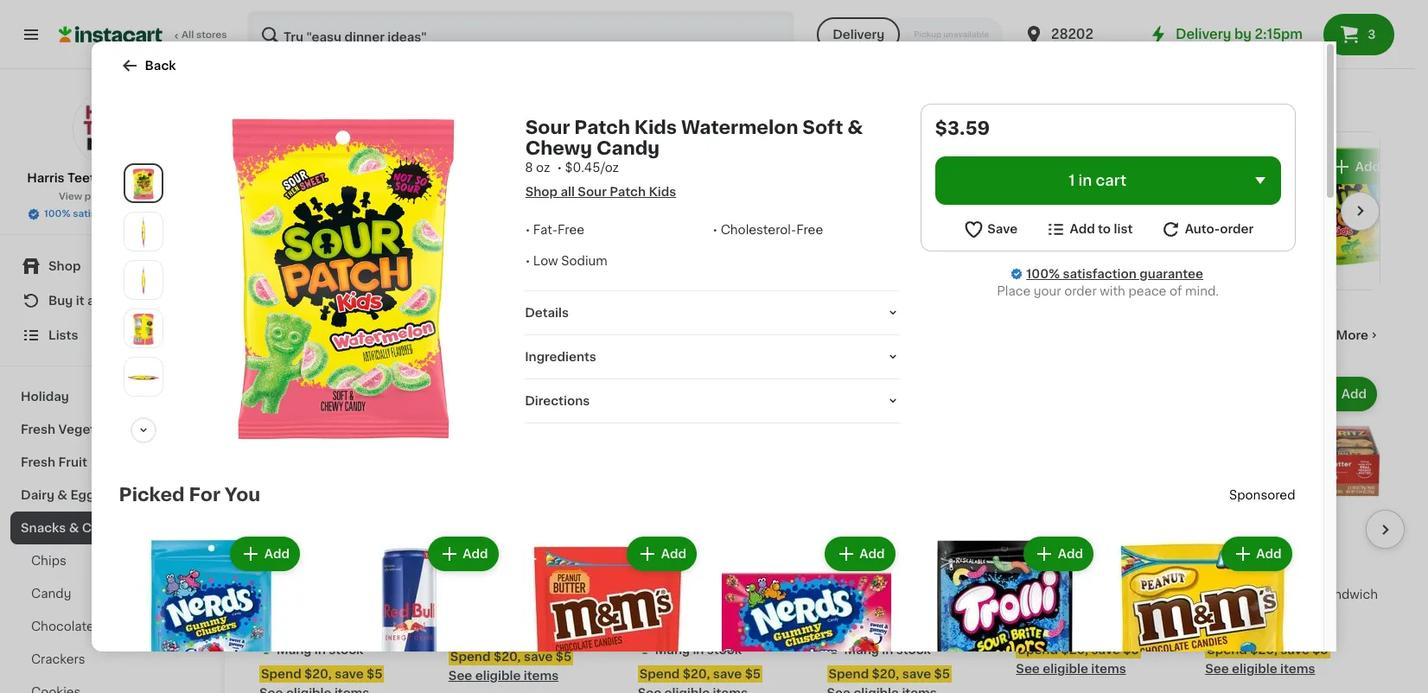 Task type: locate. For each thing, give the bounding box(es) containing it.
cheese
[[853, 589, 900, 601]]

1 for 1 in cart
[[1069, 174, 1076, 188]]

ritz for ritz fresh stacks original crackers 8 x 1.48 oz
[[259, 589, 283, 601]]

0 vertical spatial 100%
[[44, 209, 70, 219]]

$ inside $ 5 79
[[641, 564, 648, 574]]

satisfaction up the place your order with peace of mind.
[[1063, 268, 1137, 280]]

chewy inside sour patch kids original soft & chewy candy 3.5 oz
[[1151, 214, 1193, 226]]

• for • fat-free
[[525, 224, 530, 236]]

2 $ 6 59 from the left
[[452, 563, 489, 583]]

eligible for 8 x 1.38 oz
[[1232, 663, 1278, 675]]

1 horizontal spatial eligible
[[1043, 663, 1088, 675]]

2 $ 5 99 from the left
[[1209, 563, 1245, 583]]

ingredients button
[[525, 348, 900, 366]]

0 horizontal spatial spo
[[362, 229, 382, 239]]

guarantee
[[133, 209, 183, 219], [1140, 268, 1204, 280]]

enlarge candy & chocolate sour patch kids sour patch kids watermelon soft & chewy candy angle_right (opens in a new tab) image
[[128, 265, 159, 296]]

$ 5 99 up cheese
[[830, 563, 867, 583]]

0 horizontal spatial guarantee
[[133, 209, 183, 219]]

1 horizontal spatial now
[[337, 326, 380, 344]]

candy link
[[10, 578, 210, 610]]

spend
[[1018, 644, 1058, 656], [1207, 644, 1248, 656], [450, 651, 491, 663], [261, 668, 301, 680], [829, 668, 869, 680], [640, 668, 680, 680]]

1 horizontal spatial 99
[[1172, 154, 1186, 164]]

$ 6 59 up toasted
[[1020, 563, 1056, 583]]

0 vertical spatial view
[[59, 192, 82, 201]]

in left cart
[[1079, 174, 1093, 188]]

8 inside the ritz peanut butter sandwich crackers 8 x 1.38 oz
[[1205, 623, 1214, 635]]

spend $20, save $5 button down premium original saltine crackers 16 oz
[[638, 666, 813, 693]]

1 horizontal spatial with
[[1100, 285, 1126, 297]]

3 $ 6 59 from the left
[[1020, 563, 1056, 583]]

original
[[900, 196, 947, 208], [1151, 196, 1198, 208], [366, 589, 414, 601], [475, 589, 522, 601], [695, 589, 742, 601]]

1 $ 5 99 from the left
[[830, 563, 867, 583]]

save down ritz fresh stacks original crackers 8 x 1.48 oz
[[335, 668, 364, 680]]

holiday
[[21, 391, 69, 403]]

kids
[[634, 118, 677, 137], [719, 179, 745, 191], [969, 179, 996, 191], [1220, 179, 1247, 191]]

1 vertical spatial fresh
[[21, 457, 55, 469]]

oz
[[537, 162, 551, 174], [911, 231, 926, 243], [1173, 231, 1188, 243], [309, 623, 323, 635], [876, 623, 891, 635], [1035, 623, 1050, 635], [654, 623, 669, 635], [1255, 623, 1269, 635]]

sour right toasted
[[1133, 589, 1161, 601]]

spend $20, save $5 button
[[259, 666, 435, 693], [827, 666, 1002, 693], [638, 666, 813, 693]]

spend $20, save $5 see eligible items for 8 x 1.38 oz
[[1205, 644, 1329, 675]]

1 horizontal spatial 100% satisfaction guarantee
[[1027, 268, 1204, 280]]

• up all
[[558, 162, 562, 174]]

all
[[182, 30, 194, 40], [388, 264, 400, 273]]

3 inside button
[[1368, 29, 1376, 41]]

watermelon down sour patch kids watermelon soft & chewy candy 8 oz • $0.45/oz
[[649, 196, 723, 208]]

x inside "ritz cheese sandwich crackers 8 x 1.35 oz"
[[838, 623, 845, 635]]

chewy inside sour patch kids original soft & chewy candy 8 oz
[[900, 214, 942, 226]]

x for ritz peanut butter sandwich crackers 8 x 1.38 oz
[[1217, 623, 1224, 635]]

soft inside sour patch kids original soft & chewy candy 8 oz
[[950, 196, 976, 208]]

6 up the cream
[[1026, 563, 1041, 583]]

place your order with peace of mind.
[[998, 285, 1220, 297]]

$5
[[1123, 644, 1139, 656], [1313, 644, 1329, 656], [556, 651, 572, 663], [367, 668, 383, 680], [934, 668, 950, 680], [745, 668, 761, 680]]

kids up 'cholesterol-'
[[719, 179, 745, 191]]

stock down 'ritz original crackers'
[[518, 627, 553, 639]]

peanut
[[1232, 589, 1275, 601]]

0 horizontal spatial all
[[182, 30, 194, 40]]

1 vertical spatial satisfaction
[[1063, 268, 1137, 280]]

1
[[1161, 153, 1170, 173], [577, 161, 582, 173], [1069, 174, 1076, 188]]

in for $ 6 59
[[314, 644, 326, 656]]

original inside ritz fresh stacks original crackers 8 x 1.48 oz
[[366, 589, 414, 601]]

satisfaction down pricing
[[73, 209, 131, 219]]

spend $20, save $5 see eligible items down the and
[[1016, 644, 1139, 675]]

1 x from the left
[[271, 623, 278, 635]]

5 up 1.38
[[1216, 563, 1229, 583]]

spend $20, save $5 button down ritz fresh stacks original crackers 8 x 1.48 oz
[[259, 666, 435, 693]]

1 free from the left
[[558, 224, 585, 236]]

$ 3 sour patch kids watermelon soft & chewy candy
[[649, 153, 764, 226]]

candy inside $ 3 sour patch kids watermelon soft & chewy candy
[[695, 214, 735, 226]]

chewy inside sour patch kids watermelon soft & chewy candy 8 oz • $0.45/oz
[[525, 139, 592, 157]]

1 horizontal spatial see
[[1016, 663, 1040, 675]]

kids up auto-order
[[1220, 179, 1247, 191]]

cart
[[1096, 174, 1127, 188]]

6 up 1.48
[[270, 563, 284, 583]]

spend $20, save $5 down 1.35
[[829, 668, 950, 680]]

and
[[1060, 606, 1084, 618]]

patch for sour patch kids original soft & chewy candy 8 oz
[[931, 179, 966, 191]]

1 left ct
[[577, 161, 582, 173]]

0 vertical spatial nsored
[[382, 229, 416, 239]]

chewy inside $ 3 sour patch kids watermelon soft & chewy candy
[[649, 214, 692, 226]]

eligible
[[1043, 663, 1088, 675], [1232, 663, 1278, 675], [475, 670, 521, 682]]

1 horizontal spatial 6
[[459, 563, 473, 583]]

with down enjoy
[[362, 209, 396, 223]]

0 horizontal spatial see
[[449, 670, 472, 682]]

watermelon
[[681, 118, 798, 137], [649, 196, 723, 208]]

kids up save button
[[969, 179, 996, 191]]

ritz for ritz original crackers
[[449, 589, 472, 601]]

• inside sour patch kids watermelon soft & chewy candy 8 oz • $0.45/oz
[[558, 162, 562, 174]]

100% satisfaction guarantee down view pricing policy link
[[44, 209, 183, 219]]

0 horizontal spatial now
[[165, 172, 193, 184]]

remove sour patch kids watermelon soft & chewy candy image
[[542, 156, 563, 177]]

delivery inside button
[[833, 29, 885, 41]]

original inside sour patch kids original soft & chewy candy 3.5 oz
[[1151, 196, 1198, 208]]

$ for ritz original crackers
[[452, 564, 459, 574]]

many for $ 5 99
[[844, 644, 879, 656]]

1 spend $20, save $5 button from the left
[[259, 666, 435, 693]]

instacart logo image
[[59, 24, 163, 45]]

spend $20, save $5 see eligible items down 1.38
[[1205, 644, 1329, 675]]

sour down 3 59 at the right
[[900, 179, 928, 191]]

3 spend $20, save $5 from the left
[[640, 668, 761, 680]]

• left 'cholesterol-'
[[713, 224, 718, 236]]

0 horizontal spatial eligible
[[475, 670, 521, 682]]

shop inside shop link
[[48, 260, 81, 272]]

2 horizontal spatial spend $20, save $5 button
[[827, 666, 1002, 693]]

sour inside sour patch kids original soft & chewy candy 3.5 oz
[[1151, 179, 1179, 191]]

1 horizontal spatial view
[[362, 264, 386, 273]]

original inside sour patch kids original soft & chewy candy 8 oz
[[900, 196, 947, 208]]

2 horizontal spatial items
[[1281, 663, 1316, 675]]

enlarge candy & chocolate sour patch kids sour patch kids watermelon soft & chewy candy angle_top (opens in a new tab) image
[[128, 362, 159, 393]]

0 horizontal spatial x
[[271, 623, 278, 635]]

2 6 from the left
[[459, 563, 473, 583]]

your
[[1034, 285, 1062, 297]]

enlarge candy & chocolate sour patch kids sour patch kids watermelon soft & chewy candy hero (opens in a new tab) image
[[128, 168, 159, 199]]

spo inside the enjoy the holidays with spk spo nsored
[[362, 229, 382, 239]]

saltine
[[745, 589, 787, 601]]

directions button
[[525, 393, 900, 410]]

59 for ritz fresh stacks original crackers
[[285, 564, 299, 574]]

patch right kids
[[680, 179, 715, 191]]

candy
[[596, 139, 660, 157], [695, 214, 735, 226], [946, 214, 986, 226], [1196, 214, 1236, 226], [82, 522, 123, 534], [31, 588, 71, 600]]

0 horizontal spatial shop
[[48, 260, 81, 272]]

ritz inside the 'ritz toasted chips sour cream and onion crackers 8.1 oz'
[[1016, 589, 1040, 601]]

stock down ritz fresh stacks original crackers 8 x 1.48 oz
[[329, 644, 363, 656]]

1 vertical spatial 100%
[[1027, 268, 1060, 280]]

in
[[1079, 174, 1093, 188], [504, 627, 515, 639], [314, 644, 326, 656], [882, 644, 893, 656], [693, 644, 704, 656]]

details
[[525, 307, 569, 319]]

kids for sour patch kids original soft & chewy candy 8 oz
[[969, 179, 996, 191]]

all
[[561, 186, 575, 198]]

sour patch kids original soft & chewy candy 8 oz
[[900, 179, 996, 243]]

candy inside sour patch kids original soft & chewy candy 8 oz
[[946, 214, 986, 226]]

place
[[998, 285, 1031, 297]]

oz left 1 ct
[[537, 162, 551, 174]]

patch inside $ 3 sour patch kids watermelon soft & chewy candy
[[680, 179, 715, 191]]

dairy
[[21, 489, 54, 501]]

crackers inside "ritz cheese sandwich crackers 8 x 1.35 oz"
[[827, 606, 881, 618]]

chewy up 3.5
[[1151, 214, 1193, 226]]

oz left save button
[[911, 231, 926, 243]]

$ for premium original saltine crackers
[[641, 564, 648, 574]]

1 horizontal spatial all
[[388, 264, 400, 273]]

1 spend $20, save $5 from the left
[[261, 668, 383, 680]]

0 vertical spatial with
[[362, 209, 396, 223]]

0 horizontal spatial nsored
[[382, 229, 416, 239]]

$5 down 'ritz original crackers'
[[556, 651, 572, 663]]

0 horizontal spatial 3
[[660, 153, 673, 173]]

fresh fruit
[[21, 457, 87, 469]]

2 horizontal spatial x
[[1217, 623, 1224, 635]]

$ 5 79
[[641, 563, 677, 583]]

$
[[653, 154, 660, 164], [1154, 154, 1161, 164], [263, 564, 270, 574], [452, 564, 459, 574], [830, 564, 837, 574], [1020, 564, 1026, 574], [641, 564, 648, 574], [1209, 564, 1216, 574]]

2 horizontal spatial spend $20, save $5
[[829, 668, 950, 680]]

oz right 3.5
[[1173, 231, 1188, 243]]

kids for sour patch kids original soft & chewy candy 3.5 oz
[[1220, 179, 1247, 191]]

view pricing policy link
[[59, 190, 162, 204]]

shop left all
[[525, 186, 558, 198]]

ritz peanut butter sandwich crackers 8 x 1.38 oz
[[1205, 589, 1378, 635]]

holiday link
[[10, 380, 210, 413]]

x left 1.38
[[1217, 623, 1224, 635]]

1 6 from the left
[[270, 563, 284, 583]]

1 horizontal spatial order
[[1221, 224, 1254, 236]]

ritz inside "ritz cheese sandwich crackers 8 x 1.35 oz"
[[827, 589, 850, 601]]

eligible down the and
[[1043, 663, 1088, 675]]

59 up toasted
[[1042, 564, 1056, 574]]

many in stock for $ 6 59
[[277, 644, 363, 656]]

patch inside sour patch kids watermelon soft & chewy candy 8 oz • $0.45/oz
[[574, 118, 630, 137]]

x for ritz fresh stacks original crackers 8 x 1.48 oz
[[271, 623, 278, 635]]

5
[[837, 563, 851, 583], [648, 563, 662, 583], [1216, 563, 1229, 583]]

• left low
[[525, 255, 530, 267]]

sour right patch
[[649, 179, 677, 191]]

$20, down the and
[[1061, 644, 1089, 656]]

1 horizontal spatial satisfaction
[[1063, 268, 1137, 280]]

1 horizontal spatial $ 6 59
[[452, 563, 489, 583]]

$ for sour patch kids original soft & chewy candy
[[1154, 154, 1161, 164]]

many
[[466, 627, 501, 639], [277, 644, 312, 656], [844, 644, 879, 656], [655, 644, 690, 656]]

$ for ritz cheese sandwich crackers
[[830, 564, 837, 574]]

spend $20, save $5 button for $ 5 99
[[827, 666, 1002, 693]]

item carousel region
[[259, 367, 1405, 693]]

spo nsored
[[1230, 489, 1296, 502]]

0 vertical spatial spo
[[362, 229, 382, 239]]

1 horizontal spatial sandwich
[[1319, 589, 1378, 601]]

3 ritz from the left
[[827, 589, 850, 601]]

8 inside sour patch kids original soft & chewy candy 8 oz
[[900, 231, 908, 243]]

1 5 from the left
[[837, 563, 851, 583]]

1 horizontal spatial spend $20, save $5 button
[[638, 666, 813, 693]]

of
[[1170, 285, 1183, 297]]

product group
[[259, 374, 435, 693], [449, 374, 624, 685], [638, 374, 813, 693], [827, 374, 1002, 693], [1016, 374, 1192, 678], [1205, 374, 1381, 678], [119, 534, 304, 693], [318, 534, 502, 693], [516, 534, 701, 693], [715, 534, 899, 693], [913, 534, 1098, 693], [1111, 534, 1296, 693]]

see for ritz toasted chips sour cream and onion crackers 8.1 oz
[[1016, 663, 1040, 675]]

chewy up 1 ct
[[525, 139, 592, 157]]

1 vertical spatial nsored
[[1254, 489, 1296, 502]]

1 ritz from the left
[[259, 589, 283, 601]]

0 horizontal spatial 100%
[[44, 209, 70, 219]]

99 up sour patch kids original soft & chewy candy 3.5 oz
[[1172, 154, 1186, 164]]

$ for ritz peanut butter sandwich crackers
[[1209, 564, 1216, 574]]

guarantee up of
[[1140, 268, 1204, 280]]

items
[[1091, 663, 1126, 675], [1281, 663, 1316, 675], [524, 670, 559, 682]]

0 vertical spatial now
[[165, 172, 193, 184]]

save button
[[963, 219, 1018, 240]]

2 horizontal spatial view
[[1304, 329, 1333, 342]]

spend $20, save $5 button down "ritz cheese sandwich crackers 8 x 1.35 oz"
[[827, 666, 1002, 693]]

2 spend $20, save $5 button from the left
[[827, 666, 1002, 693]]

5 ritz from the left
[[1205, 589, 1229, 601]]

2 ritz from the left
[[449, 589, 472, 601]]

0 vertical spatial shop
[[525, 186, 558, 198]]

sour for sour patch kids watermelon soft & chewy candy 8 oz • $0.45/oz
[[525, 118, 570, 137]]

with down 100% satisfaction guarantee link
[[1100, 285, 1126, 297]]

1 vertical spatial spo
[[1230, 489, 1254, 502]]

1 horizontal spatial free
[[796, 224, 823, 236]]

watermelon up $ 3 sour patch kids watermelon soft & chewy candy
[[681, 118, 798, 137]]

sour inside sour patch kids watermelon soft & chewy candy 8 oz • $0.45/oz
[[525, 118, 570, 137]]

$ inside $ 1 99
[[1154, 154, 1161, 164]]

candy & chocolate sour patch kids sour patch kids watermelon soft & chewy candy hero image
[[182, 118, 505, 441]]

spend $20, save $5
[[261, 668, 383, 680], [829, 668, 950, 680], [640, 668, 761, 680]]

0 horizontal spatial 100% satisfaction guarantee
[[44, 209, 183, 219]]

peace
[[1129, 285, 1167, 297]]

1 vertical spatial view
[[362, 264, 386, 273]]

1 horizontal spatial nsored
[[1254, 489, 1296, 502]]

2 vertical spatial fresh
[[286, 589, 319, 601]]

0 horizontal spatial free
[[558, 224, 585, 236]]

•
[[558, 162, 562, 174], [525, 224, 530, 236], [713, 224, 718, 236], [525, 255, 530, 267]]

1 vertical spatial watermelon
[[649, 196, 723, 208]]

eligible for 8.1 oz
[[1043, 663, 1088, 675]]

free for fat-
[[558, 224, 585, 236]]

sour down $ 1 99
[[1151, 179, 1179, 191]]

soft for sour patch kids watermelon soft & chewy candy 8 oz • $0.45/oz
[[803, 118, 843, 137]]

items for crackers
[[1091, 663, 1126, 675]]

1 horizontal spatial 100%
[[1027, 268, 1060, 280]]

ritz for ritz toasted chips sour cream and onion crackers 8.1 oz
[[1016, 589, 1040, 601]]

1 sandwich from the left
[[903, 589, 963, 601]]

oz inside sour patch kids watermelon soft & chewy candy 8 oz • $0.45/oz
[[537, 162, 551, 174]]

add button
[[1072, 151, 1139, 182], [1323, 151, 1390, 182], [363, 379, 430, 410], [552, 379, 619, 410], [1309, 379, 1376, 410], [232, 539, 299, 570], [430, 539, 497, 570], [629, 539, 696, 570], [827, 539, 894, 570], [1026, 539, 1092, 570], [1224, 539, 1291, 570]]

2 sandwich from the left
[[1319, 589, 1378, 601]]

picked
[[119, 486, 185, 504]]

• left fat-
[[525, 224, 530, 236]]

0 vertical spatial guarantee
[[133, 209, 183, 219]]

$ 5 99 for ritz cheese sandwich crackers
[[830, 563, 867, 583]]

1 horizontal spatial guarantee
[[1140, 268, 1204, 280]]

8
[[525, 162, 534, 174], [900, 231, 908, 243], [259, 623, 268, 635], [827, 623, 835, 635], [1205, 623, 1214, 635]]

many in stock for $ 5 99
[[844, 644, 931, 656]]

1 horizontal spatial spend $20, save $5
[[640, 668, 761, 680]]

• for • cholesterol-free
[[713, 224, 718, 236]]

$ for ritz fresh stacks original crackers
[[263, 564, 270, 574]]

soft inside $ 3 sour patch kids watermelon soft & chewy candy
[[726, 196, 751, 208]]

auto-order button
[[1160, 219, 1254, 240]]

sandwich
[[903, 589, 963, 601], [1319, 589, 1378, 601]]

2 horizontal spatial spend $20, save $5 see eligible items
[[1205, 644, 1329, 675]]

patch down 3 59 at the right
[[931, 179, 966, 191]]

stacks
[[323, 589, 363, 601]]

chips inside the 'ritz toasted chips sour cream and onion crackers 8.1 oz'
[[1094, 589, 1130, 601]]

&
[[848, 118, 863, 137], [755, 196, 764, 208], [979, 196, 989, 208], [1230, 196, 1239, 208], [57, 489, 67, 501], [69, 522, 79, 534]]

sour for sour patch kids original soft & chewy candy 3.5 oz
[[1151, 179, 1179, 191]]

stock down premium original saltine crackers 16 oz
[[707, 644, 742, 656]]

None search field
[[247, 10, 795, 59]]

now
[[165, 172, 193, 184], [337, 326, 380, 344]]

sour inside the 'ritz toasted chips sour cream and onion crackers 8.1 oz'
[[1133, 589, 1161, 601]]

spend $20, save $5 for $ 5 99
[[829, 668, 950, 680]]

100% satisfaction guarantee
[[44, 209, 183, 219], [1027, 268, 1204, 280]]

ritz inside ritz fresh stacks original crackers 8 x 1.48 oz
[[259, 589, 283, 601]]

2 horizontal spatial 3
[[1368, 29, 1376, 41]]

1 horizontal spatial $ 5 99
[[1209, 563, 1245, 583]]

premium
[[638, 589, 692, 601]]

watermelon inside $ 3 sour patch kids watermelon soft & chewy candy
[[649, 196, 723, 208]]

sour up remove sour patch kids watermelon soft & chewy candy image
[[525, 118, 570, 137]]

picked for you
[[119, 486, 261, 504]]

$ 6 59 up 1.48
[[263, 563, 299, 583]]

1.38
[[1227, 623, 1252, 635]]

with
[[362, 209, 396, 223], [1100, 285, 1126, 297]]

1 horizontal spatial x
[[838, 623, 845, 635]]

oz right 1.48
[[309, 623, 323, 635]]

99 for ritz peanut butter sandwich crackers
[[1231, 564, 1245, 574]]

spk image
[[362, 146, 393, 177]]

kids for sour patch kids watermelon soft & chewy candy 8 oz • $0.45/oz
[[634, 118, 677, 137]]

crackers inside the 'ritz toasted chips sour cream and onion crackers 8.1 oz'
[[1127, 606, 1181, 618]]

2 free from the left
[[796, 224, 823, 236]]

1 horizontal spatial delivery
[[833, 29, 885, 41]]

0 horizontal spatial satisfaction
[[73, 209, 131, 219]]

patch up ct
[[574, 118, 630, 137]]

eligible down 'ritz original crackers'
[[475, 670, 521, 682]]

soft inside sour patch kids original soft & chewy candy 3.5 oz
[[1201, 196, 1227, 208]]

order inside button
[[1221, 224, 1254, 236]]

99 inside $ 1 99
[[1172, 154, 1186, 164]]

$ 5 99 up peanut
[[1209, 563, 1245, 583]]

soft inside sour patch kids watermelon soft & chewy candy 8 oz • $0.45/oz
[[803, 118, 843, 137]]

kids up kids
[[634, 118, 677, 137]]

sour inside $ 3 sour patch kids watermelon soft & chewy candy
[[649, 179, 677, 191]]

99 up peanut
[[1231, 564, 1245, 574]]

guarantee inside button
[[133, 209, 183, 219]]

in down "ritz cheese sandwich crackers 8 x 1.35 oz"
[[882, 644, 893, 656]]

1 vertical spatial guarantee
[[1140, 268, 1204, 280]]

59 up 1.48
[[285, 564, 299, 574]]

eligible down 1.38
[[1232, 663, 1278, 675]]

6 up 'ritz original crackers'
[[459, 563, 473, 583]]

many down 1.48
[[277, 644, 312, 656]]

cream
[[1016, 606, 1057, 618]]

kids inside sour patch kids original soft & chewy candy 3.5 oz
[[1220, 179, 1247, 191]]

0 horizontal spatial view
[[59, 192, 82, 201]]

3 x from the left
[[1217, 623, 1224, 635]]

1 $ 6 59 from the left
[[263, 563, 299, 583]]

oz inside the ritz peanut butter sandwich crackers 8 x 1.38 oz
[[1255, 623, 1269, 635]]

0 horizontal spatial 99
[[853, 564, 867, 574]]

view down the teeter
[[59, 192, 82, 201]]

spk holiday image
[[260, 204, 348, 218]]

100% up your
[[1027, 268, 1060, 280]]

crackers
[[525, 589, 579, 601], [259, 606, 314, 618], [827, 606, 881, 618], [1127, 606, 1181, 618], [638, 606, 692, 618], [1205, 606, 1260, 618], [31, 654, 85, 666]]

1 horizontal spatial 3
[[910, 153, 924, 173]]

3 button
[[1324, 14, 1395, 55]]

3 spend $20, save $5 button from the left
[[638, 666, 813, 693]]

spend $20, save $5 down premium original saltine crackers 16 oz
[[640, 668, 761, 680]]

spend down 'ritz original crackers'
[[450, 651, 491, 663]]

2 horizontal spatial 99
[[1231, 564, 1245, 574]]

0 vertical spatial satisfaction
[[73, 209, 131, 219]]

fresh fruit link
[[10, 446, 210, 479]]

soft for sour patch kids original soft & chewy candy 3.5 oz
[[1201, 196, 1227, 208]]

delivery by 2:15pm
[[1176, 28, 1303, 41]]

2 horizontal spatial $ 6 59
[[1020, 563, 1056, 583]]

chewy down 3 59 at the right
[[900, 214, 942, 226]]

shop for shop
[[48, 260, 81, 272]]

shop
[[525, 186, 558, 198], [48, 260, 81, 272]]

chewy
[[525, 139, 592, 157], [649, 214, 692, 226], [900, 214, 942, 226], [1151, 214, 1193, 226]]

0 horizontal spatial $ 5 99
[[830, 563, 867, 583]]

shop up the buy
[[48, 260, 81, 272]]

1 horizontal spatial shop
[[525, 186, 558, 198]]

0 horizontal spatial spend $20, save $5 see eligible items
[[449, 651, 572, 682]]

now right enlarge candy & chocolate sour patch kids sour patch kids watermelon soft & chewy candy hero (opens in a new tab) 'icon'
[[165, 172, 193, 184]]

$ 6 59 up 'ritz original crackers'
[[452, 563, 489, 583]]

1 horizontal spatial 5
[[837, 563, 851, 583]]

0 vertical spatial watermelon
[[681, 118, 798, 137]]

ritz
[[259, 589, 283, 601], [449, 589, 472, 601], [827, 589, 850, 601], [1016, 589, 1040, 601], [1205, 589, 1229, 601]]

with inside the enjoy the holidays with spk spo nsored
[[362, 209, 396, 223]]

items down the ritz peanut butter sandwich crackers 8 x 1.38 oz
[[1281, 663, 1316, 675]]

kids inside sour patch kids watermelon soft & chewy candy 8 oz • $0.45/oz
[[634, 118, 677, 137]]

3 for 3
[[1368, 29, 1376, 41]]

3 6 from the left
[[1026, 563, 1041, 583]]

59 down "$3.59"
[[926, 154, 940, 164]]

spend $20, save $5 down 1.48
[[261, 668, 383, 680]]

sour inside sour patch kids original soft & chewy candy 8 oz
[[900, 179, 928, 191]]

spend $20, save $5 button for $ 5 79
[[638, 666, 813, 693]]

1 horizontal spatial chips
[[1094, 589, 1130, 601]]

cholesterol-
[[721, 224, 796, 236]]

79
[[664, 564, 677, 574]]

chewy for sour patch kids watermelon soft & chewy candy 8 oz • $0.45/oz
[[525, 139, 592, 157]]

1 for 1 ct
[[577, 161, 582, 173]]

0 horizontal spatial delivery
[[110, 172, 162, 184]]

add to list
[[1070, 224, 1133, 236]]

0 horizontal spatial spend $20, save $5
[[261, 668, 383, 680]]

shop link
[[10, 249, 210, 284]]

0 horizontal spatial $ 6 59
[[263, 563, 299, 583]]

2 horizontal spatial see
[[1205, 663, 1229, 675]]

x inside the ritz peanut butter sandwich crackers 8 x 1.38 oz
[[1217, 623, 1224, 635]]

0 horizontal spatial spend $20, save $5 button
[[259, 666, 435, 693]]

2 horizontal spatial 6
[[1026, 563, 1041, 583]]

2 horizontal spatial 5
[[1216, 563, 1229, 583]]

2 horizontal spatial delivery
[[1176, 28, 1232, 41]]

patch for sour patch kids watermelon soft & chewy candy 8 oz • $0.45/oz
[[574, 118, 630, 137]]

many in stock down 1.48
[[277, 644, 363, 656]]

patch inside sour patch kids original soft & chewy candy 3.5 oz
[[1182, 179, 1217, 191]]

oz inside sour patch kids original soft & chewy candy 8 oz
[[911, 231, 926, 243]]

fruit
[[58, 457, 87, 469]]

0 horizontal spatial 6
[[270, 563, 284, 583]]

1 inside field
[[1069, 174, 1076, 188]]

0 horizontal spatial sandwich
[[903, 589, 963, 601]]

spend $20, save $5 button for $ 6 59
[[259, 666, 435, 693]]

spend $20, save $5 see eligible items down 'ritz original crackers'
[[449, 651, 572, 682]]

kids inside sour patch kids original soft & chewy candy 8 oz
[[969, 179, 996, 191]]

5 left 79
[[648, 563, 662, 583]]

patch for sour patch kids original soft & chewy candy 3.5 oz
[[1182, 179, 1217, 191]]

x inside ritz fresh stacks original crackers 8 x 1.48 oz
[[271, 623, 278, 635]]

chips up "onion"
[[1094, 589, 1130, 601]]

0 horizontal spatial order
[[1065, 285, 1097, 297]]

in for $ 5 99
[[882, 644, 893, 656]]

1 horizontal spatial spend $20, save $5 see eligible items
[[1016, 644, 1139, 675]]

many down 1.35
[[844, 644, 879, 656]]

butter
[[1278, 589, 1316, 601]]

0 vertical spatial fresh
[[21, 424, 55, 436]]

2 horizontal spatial eligible
[[1232, 663, 1278, 675]]

many in stock down 1.35
[[844, 644, 931, 656]]

4 ritz from the left
[[1016, 589, 1040, 601]]

sandwich right cheese
[[903, 589, 963, 601]]

2 x from the left
[[838, 623, 845, 635]]

1 vertical spatial with
[[1100, 285, 1126, 297]]

0 vertical spatial 100% satisfaction guarantee
[[44, 209, 183, 219]]

in down premium original saltine crackers 16 oz
[[693, 644, 704, 656]]

sandwich right butter
[[1319, 589, 1378, 601]]

$20, down premium original saltine crackers 16 oz
[[683, 668, 710, 680]]

many down premium original saltine crackers 16 oz
[[655, 644, 690, 656]]

1 vertical spatial shop
[[48, 260, 81, 272]]

harris teeter delivery now logo image
[[72, 90, 148, 166]]

0 horizontal spatial with
[[362, 209, 396, 223]]

2 spend $20, save $5 from the left
[[829, 668, 950, 680]]

100% satisfaction guarantee up the place your order with peace of mind.
[[1027, 268, 1204, 280]]

2 5 from the left
[[648, 563, 662, 583]]

2 vertical spatial view
[[1304, 329, 1333, 342]]

ritz inside the ritz peanut butter sandwich crackers 8 x 1.38 oz
[[1205, 589, 1229, 601]]

all left stores
[[182, 30, 194, 40]]

patch inside sour patch kids original soft & chewy candy 8 oz
[[931, 179, 966, 191]]

in down 'ritz original crackers'
[[504, 627, 515, 639]]



Task type: describe. For each thing, give the bounding box(es) containing it.
$ 5 99 for ritz peanut butter sandwich crackers
[[1209, 563, 1245, 583]]

0 vertical spatial chips
[[31, 555, 66, 567]]

increment quantity of sour patch kids watermelon soft & chewy candy image
[[611, 156, 632, 177]]

6 for ritz fresh stacks original crackers
[[270, 563, 284, 583]]

99 for sour patch kids original soft & chewy candy
[[1172, 154, 1186, 164]]

list
[[1115, 224, 1133, 236]]

ritz fresh stacks original crackers 8 x 1.48 oz
[[259, 589, 414, 635]]

3 59
[[910, 153, 940, 173]]

1 vertical spatial 100% satisfaction guarantee
[[1027, 268, 1204, 280]]

buy
[[48, 295, 73, 307]]

snacks
[[21, 522, 66, 534]]

$ inside $ 3 sour patch kids watermelon soft & chewy candy
[[653, 154, 660, 164]]

save down premium original saltine crackers 16 oz
[[713, 668, 742, 680]]

100% satisfaction guarantee link
[[1027, 265, 1204, 283]]

kids
[[649, 186, 676, 198]]

99 for ritz cheese sandwich crackers
[[853, 564, 867, 574]]

to
[[1099, 224, 1112, 236]]

original for ritz fresh stacks original crackers 8 x 1.48 oz
[[366, 589, 414, 601]]

ingredients
[[525, 351, 597, 363]]

view for view all
[[362, 264, 386, 273]]

• cholesterol-free
[[713, 224, 823, 236]]

1 vertical spatial order
[[1065, 285, 1097, 297]]

chocolate link
[[10, 610, 210, 643]]

$ 6 59 for ritz fresh stacks original crackers
[[263, 563, 299, 583]]

& inside sour patch kids watermelon soft & chewy candy 8 oz • $0.45/oz
[[848, 118, 863, 137]]

back button
[[119, 55, 176, 76]]

ritz for ritz cheese sandwich crackers 8 x 1.35 oz
[[827, 589, 850, 601]]

3 for 3 59
[[910, 153, 924, 173]]

low
[[533, 255, 558, 267]]

snacks & candy
[[21, 522, 123, 534]]

oz inside premium original saltine crackers 16 oz
[[654, 623, 669, 635]]

100% satisfaction guarantee button
[[27, 204, 194, 221]]

6 for ritz toasted chips sour cream and onion crackers
[[1026, 563, 1041, 583]]

sour patch kids watermelon soft & chewy candy 8 oz • $0.45/oz
[[525, 118, 863, 174]]

$ 1 99
[[1154, 153, 1186, 173]]

view for view more
[[1304, 329, 1333, 342]]

spend $20, save $5 for $ 5 79
[[640, 668, 761, 680]]

dairy & eggs link
[[10, 479, 210, 512]]

spend $20, save $5 see eligible items for 8.1 oz
[[1016, 644, 1139, 675]]

enjoy
[[362, 190, 406, 204]]

6 for ritz original crackers
[[459, 563, 473, 583]]

vegetables
[[58, 424, 129, 436]]

crackers inside ritz fresh stacks original crackers 8 x 1.48 oz
[[259, 606, 314, 618]]

in inside field
[[1079, 174, 1093, 188]]

sandwich inside the ritz peanut butter sandwich crackers 8 x 1.38 oz
[[1319, 589, 1378, 601]]

for
[[189, 486, 221, 504]]

enjoy the holidays with spk spo nsored
[[362, 190, 505, 239]]

add inside button
[[1070, 224, 1096, 236]]

delivery for delivery
[[833, 29, 885, 41]]

stock for $ 5 79
[[707, 644, 742, 656]]

ritz original crackers
[[449, 589, 579, 601]]

in for $ 5 79
[[693, 644, 704, 656]]

patch
[[610, 186, 646, 198]]

many in stock down 'ritz original crackers'
[[466, 627, 553, 639]]

1 vertical spatial all
[[388, 264, 400, 273]]

5 for ritz
[[837, 563, 851, 583]]

many down 'ritz original crackers'
[[466, 627, 501, 639]]

nsored inside the enjoy the holidays with spk spo nsored
[[382, 229, 416, 239]]

1 ct
[[577, 161, 598, 173]]

• fat-free
[[525, 224, 585, 236]]

oz inside the 'ritz toasted chips sour cream and onion crackers 8.1 oz'
[[1035, 623, 1050, 635]]

view all
[[362, 264, 400, 273]]

kids inside $ 3 sour patch kids watermelon soft & chewy candy
[[719, 179, 745, 191]]

5 for premium
[[648, 563, 662, 583]]

policy
[[121, 192, 151, 201]]

fresh for fresh vegetables
[[21, 424, 55, 436]]

stock for $ 6 59
[[329, 644, 363, 656]]

8 inside "ritz cheese sandwich crackers 8 x 1.35 oz"
[[827, 623, 835, 635]]

watermelon inside sour patch kids watermelon soft & chewy candy 8 oz • $0.45/oz
[[681, 118, 798, 137]]

enlarge candy & chocolate sour patch kids sour patch kids watermelon soft & chewy candy angle_back (opens in a new tab) image
[[128, 313, 159, 345]]

$20, down 'ritz original crackers'
[[494, 651, 521, 663]]

16
[[638, 623, 651, 635]]

chocolate
[[31, 621, 94, 633]]

soft for sour patch kids original soft & chewy candy 8 oz
[[950, 196, 976, 208]]

ritz for ritz peanut butter sandwich crackers 8 x 1.38 oz
[[1205, 589, 1229, 601]]

view for view pricing policy
[[59, 192, 82, 201]]

ritz cheese sandwich crackers 8 x 1.35 oz
[[827, 589, 963, 635]]

oz inside ritz fresh stacks original crackers 8 x 1.48 oz
[[309, 623, 323, 635]]

toasted
[[1043, 589, 1091, 601]]

service type group
[[817, 17, 1003, 52]]

view pricing policy
[[59, 192, 151, 201]]

fresh vegetables
[[21, 424, 129, 436]]

3 inside $ 3 sour patch kids watermelon soft & chewy candy
[[660, 153, 673, 173]]

0 horizontal spatial items
[[524, 670, 559, 682]]

snacks & candy link
[[10, 512, 210, 545]]

harris teeter delivery now link
[[27, 90, 193, 187]]

fat-
[[533, 224, 558, 236]]

view more
[[1304, 329, 1369, 342]]

save down 'ritz original crackers'
[[524, 651, 553, 663]]

8 inside ritz fresh stacks original crackers 8 x 1.48 oz
[[259, 623, 268, 635]]

2 horizontal spatial 1
[[1161, 153, 1170, 173]]

mind.
[[1186, 285, 1220, 297]]

original inside premium original saltine crackers 16 oz
[[695, 589, 742, 601]]

see for ritz peanut butter sandwich crackers 8 x 1.38 oz
[[1205, 663, 1229, 675]]

with for peace
[[1100, 285, 1126, 297]]

sour
[[578, 186, 607, 198]]

$5 down premium original saltine crackers 16 oz
[[745, 668, 761, 680]]

59 for ritz toasted chips sour cream and onion crackers
[[1042, 564, 1056, 574]]

oz inside sour patch kids original soft & chewy candy 3.5 oz
[[1173, 231, 1188, 243]]

it
[[76, 295, 84, 307]]

original for sour patch kids original soft & chewy candy 8 oz
[[900, 196, 947, 208]]

auto-order
[[1186, 224, 1254, 236]]

spend down the 8.1
[[1018, 644, 1058, 656]]

1.48
[[281, 623, 306, 635]]

items for 1.38
[[1281, 663, 1316, 675]]

candy inside sour patch kids original soft & chewy candy 3.5 oz
[[1196, 214, 1236, 226]]

save down the ritz peanut butter sandwich crackers 8 x 1.38 oz
[[1281, 644, 1310, 656]]

all stores link
[[59, 10, 228, 59]]

$ 6 59 for ritz toasted chips sour cream and onion crackers
[[1020, 563, 1056, 583]]

• low sodium
[[525, 255, 608, 267]]

buy it again link
[[10, 284, 210, 318]]

spend $20, save $5 for $ 6 59
[[261, 668, 383, 680]]

save down "ritz cheese sandwich crackers 8 x 1.35 oz"
[[902, 668, 931, 680]]

crackers inside the ritz peanut butter sandwich crackers 8 x 1.38 oz
[[1205, 606, 1260, 618]]

crackers link
[[10, 643, 210, 676]]

& inside sour patch kids original soft & chewy candy 3.5 oz
[[1230, 196, 1239, 208]]

many for $ 5 79
[[655, 644, 690, 656]]

directions
[[525, 395, 590, 407]]

ritz toasted chips sour cream and onion crackers 8.1 oz
[[1016, 589, 1181, 635]]

chips link
[[10, 545, 210, 578]]

you
[[225, 486, 261, 504]]

& inside $ 3 sour patch kids watermelon soft & chewy candy
[[755, 196, 764, 208]]

1 in cart field
[[936, 156, 1281, 205]]

candy inside sour patch kids watermelon soft & chewy candy 8 oz • $0.45/oz
[[596, 139, 660, 157]]

free for cholesterol-
[[796, 224, 823, 236]]

spk
[[399, 209, 431, 223]]

premium original saltine crackers 16 oz
[[638, 589, 787, 635]]

by
[[1235, 28, 1252, 41]]

crackers inside premium original saltine crackers 16 oz
[[638, 606, 692, 618]]

$0.45/oz
[[566, 162, 619, 174]]

chewy for sour patch kids original soft & chewy candy 8 oz
[[900, 214, 942, 226]]

$ 6 59 for ritz original crackers
[[452, 563, 489, 583]]

$ for ritz toasted chips sour cream and onion crackers
[[1020, 564, 1026, 574]]

details button
[[525, 304, 900, 322]]

& inside sour patch kids original soft & chewy candy 8 oz
[[979, 196, 989, 208]]

sandwich inside "ritz cheese sandwich crackers 8 x 1.35 oz"
[[903, 589, 963, 601]]

1 horizontal spatial spo
[[1230, 489, 1254, 502]]

100% inside button
[[44, 209, 70, 219]]

59 for ritz original crackers
[[475, 564, 489, 574]]

save down "onion"
[[1092, 644, 1121, 656]]

original for sour patch kids original soft & chewy candy 3.5 oz
[[1151, 196, 1198, 208]]

8 inside sour patch kids watermelon soft & chewy candy 8 oz • $0.45/oz
[[525, 162, 534, 174]]

on sale now link
[[259, 325, 380, 346]]

fresh for fresh fruit
[[21, 457, 55, 469]]

add link
[[1274, 146, 1428, 267]]

many in stock for $ 5 79
[[655, 644, 742, 656]]

$20, down 1.48
[[304, 668, 332, 680]]

back
[[145, 60, 176, 72]]

stock for $ 5 99
[[896, 644, 931, 656]]

delivery for delivery by 2:15pm
[[1176, 28, 1232, 41]]

many for $ 6 59
[[277, 644, 312, 656]]

• for • low sodium
[[525, 255, 530, 267]]

save
[[988, 224, 1018, 236]]

on
[[259, 326, 288, 344]]

spend down 1.38
[[1207, 644, 1248, 656]]

1.35
[[848, 623, 873, 635]]

dairy & eggs
[[21, 489, 102, 501]]

chewy for sour patch kids original soft & chewy candy 3.5 oz
[[1151, 214, 1193, 226]]

$20, down 1.38
[[1250, 644, 1278, 656]]

satisfaction inside button
[[73, 209, 131, 219]]

spend down 1.48
[[261, 668, 301, 680]]

with for spk
[[362, 209, 396, 223]]

pricing
[[84, 192, 119, 201]]

$5 down "onion"
[[1123, 644, 1139, 656]]

0 vertical spatial all
[[182, 30, 194, 40]]

1 vertical spatial now
[[337, 326, 380, 344]]

fresh vegetables link
[[10, 413, 210, 446]]

3.5
[[1151, 231, 1170, 243]]

lists link
[[10, 318, 210, 353]]

$5 down the ritz peanut butter sandwich crackers 8 x 1.38 oz
[[1313, 644, 1329, 656]]

on sale now
[[259, 326, 380, 344]]

ct
[[585, 161, 598, 173]]

harris teeter delivery now
[[27, 172, 193, 184]]

enlarge candy & chocolate sour patch kids sour patch kids watermelon soft & chewy candy angle_left (opens in a new tab) image
[[128, 217, 159, 248]]

spend down '16'
[[640, 668, 680, 680]]

sour for sour patch kids original soft & chewy candy 8 oz
[[900, 179, 928, 191]]

$5 down ritz fresh stacks original crackers 8 x 1.48 oz
[[367, 668, 383, 680]]

oz inside "ritz cheese sandwich crackers 8 x 1.35 oz"
[[876, 623, 891, 635]]

3 5 from the left
[[1216, 563, 1229, 583]]

spend down 1.35
[[829, 668, 869, 680]]

8.1
[[1016, 623, 1032, 635]]

100% satisfaction guarantee inside button
[[44, 209, 183, 219]]

sale
[[292, 326, 333, 344]]

holidays
[[439, 190, 505, 204]]

fresh inside ritz fresh stacks original crackers 8 x 1.48 oz
[[286, 589, 319, 601]]

$5 down "ritz cheese sandwich crackers 8 x 1.35 oz"
[[934, 668, 950, 680]]

2:15pm
[[1255, 28, 1303, 41]]

$20, down 1.35
[[872, 668, 899, 680]]

shop for shop all sour patch kids
[[525, 186, 558, 198]]

59 inside 3 59
[[926, 154, 940, 164]]



Task type: vqa. For each thing, say whether or not it's contained in the screenshot.
second the 5 from right
yes



